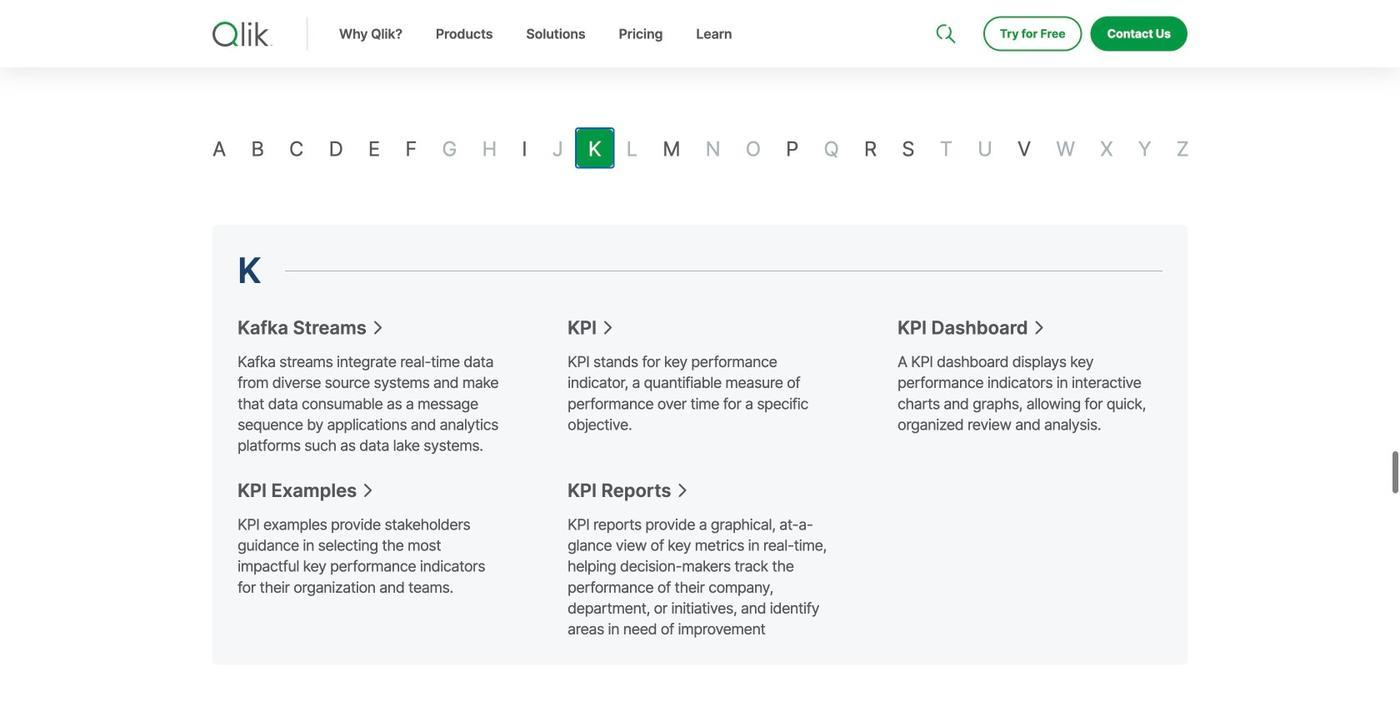 Task type: vqa. For each thing, say whether or not it's contained in the screenshot.
Company icon
no



Task type: locate. For each thing, give the bounding box(es) containing it.
support image
[[938, 0, 951, 13]]

login image
[[1135, 0, 1148, 13]]



Task type: describe. For each thing, give the bounding box(es) containing it.
qlik image
[[213, 22, 273, 47]]



